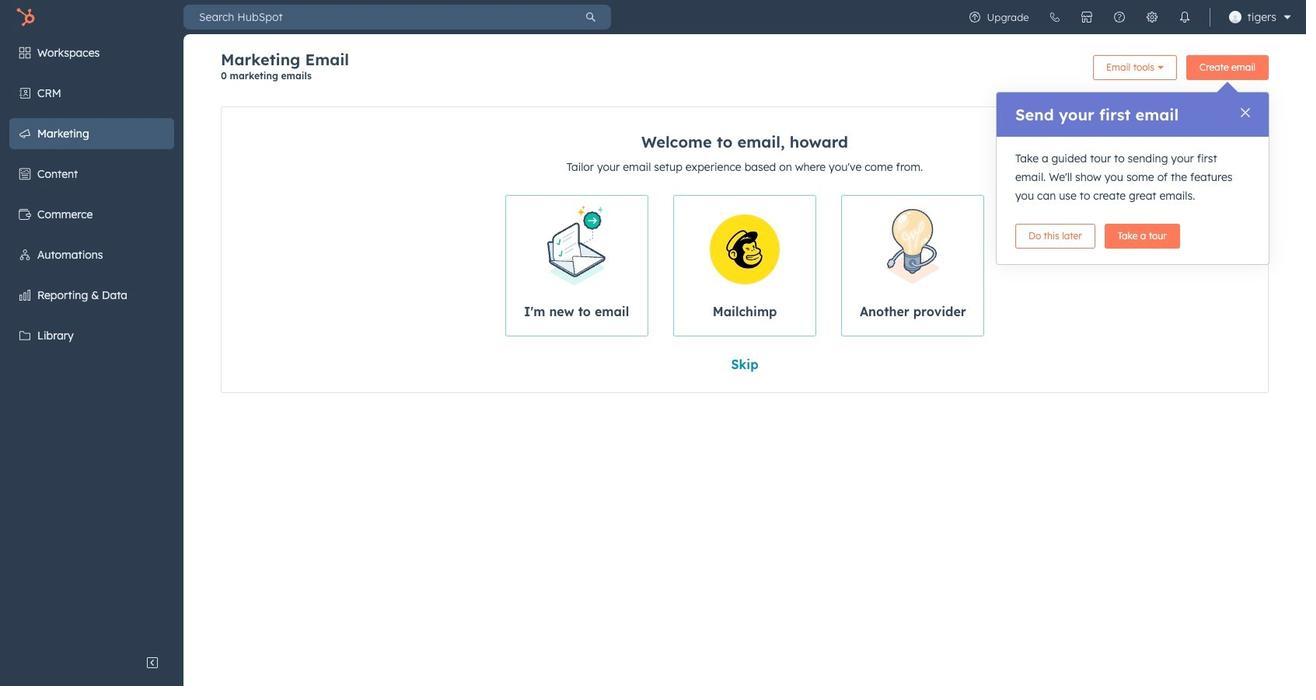 Task type: locate. For each thing, give the bounding box(es) containing it.
close image
[[1241, 108, 1250, 117]]

None checkbox
[[505, 195, 648, 337], [673, 195, 817, 337], [841, 195, 985, 337], [505, 195, 648, 337], [673, 195, 817, 337], [841, 195, 985, 337]]

menu
[[958, 0, 1297, 34], [0, 34, 183, 648]]

banner
[[221, 50, 1269, 91]]

howard n/a image
[[1229, 11, 1241, 23]]

marketplaces image
[[1080, 11, 1093, 23]]

1 horizontal spatial menu
[[958, 0, 1297, 34]]



Task type: vqa. For each thing, say whether or not it's contained in the screenshot.
Account Defaults link
no



Task type: describe. For each thing, give the bounding box(es) containing it.
0 horizontal spatial menu
[[0, 34, 183, 648]]

settings image
[[1146, 11, 1158, 23]]

Search HubSpot search field
[[183, 5, 571, 30]]

notifications image
[[1178, 11, 1191, 23]]

help image
[[1113, 11, 1126, 23]]



